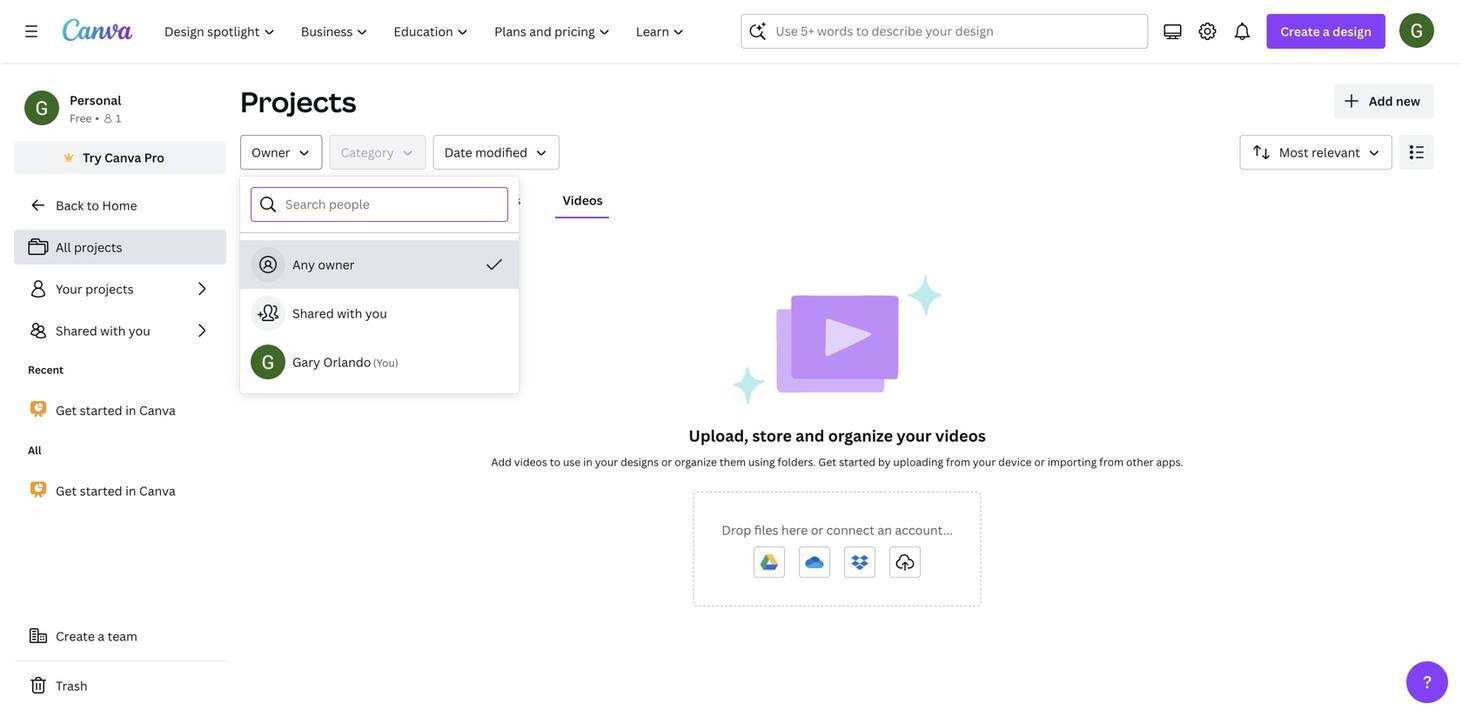 Task type: locate. For each thing, give the bounding box(es) containing it.
files
[[755, 522, 779, 539]]

shared with you inside button
[[293, 305, 387, 322]]

2 get started in canva from the top
[[56, 483, 176, 499]]

0 vertical spatial shared
[[293, 305, 334, 322]]

1 horizontal spatial shared
[[293, 305, 334, 322]]

get started in canva
[[56, 402, 176, 419], [56, 483, 176, 499]]

to
[[87, 197, 99, 214], [550, 455, 561, 469]]

videos
[[936, 425, 986, 447], [514, 455, 548, 469]]

1 vertical spatial a
[[98, 628, 105, 645]]

or right designs
[[662, 455, 673, 469]]

1 get started in canva from the top
[[56, 402, 176, 419]]

1 vertical spatial all
[[56, 239, 71, 256]]

your up uploading
[[897, 425, 932, 447]]

from
[[947, 455, 971, 469], [1100, 455, 1124, 469]]

1 vertical spatial get started in canva link
[[14, 472, 226, 509]]

videos left use
[[514, 455, 548, 469]]

add left new
[[1370, 93, 1394, 109]]

0 horizontal spatial add
[[491, 455, 512, 469]]

any owner button
[[240, 240, 519, 289]]

2 vertical spatial started
[[80, 483, 122, 499]]

from right uploading
[[947, 455, 971, 469]]

your projects
[[56, 281, 134, 297]]

a inside dropdown button
[[1324, 23, 1331, 40]]

all up your on the left of page
[[56, 239, 71, 256]]

you down your projects link
[[129, 323, 150, 339]]

0 vertical spatial shared with you
[[293, 305, 387, 322]]

create a design button
[[1267, 14, 1386, 49]]

list box
[[240, 240, 519, 387]]

1 vertical spatial shared
[[56, 323, 97, 339]]

0 vertical spatial you
[[366, 305, 387, 322]]

all down 'owner'
[[247, 192, 263, 209]]

0 vertical spatial all
[[247, 192, 263, 209]]

projects right your on the left of page
[[85, 281, 134, 297]]

shared down your on the left of page
[[56, 323, 97, 339]]

1 vertical spatial canva
[[139, 402, 176, 419]]

you inside button
[[366, 305, 387, 322]]

1 horizontal spatial or
[[811, 522, 824, 539]]

shared with you button
[[240, 289, 519, 338]]

a for team
[[98, 628, 105, 645]]

date modified
[[445, 144, 528, 161]]

0 vertical spatial with
[[337, 305, 363, 322]]

gary orlando image
[[1400, 13, 1435, 48]]

started for 1st "get started in canva" link
[[80, 402, 122, 419]]

0 horizontal spatial to
[[87, 197, 99, 214]]

shared with you down owner
[[293, 305, 387, 322]]

1 vertical spatial videos
[[514, 455, 548, 469]]

get started in canva link
[[14, 392, 226, 429], [14, 472, 226, 509]]

2 vertical spatial in
[[125, 483, 136, 499]]

images button
[[472, 184, 528, 217]]

1 vertical spatial to
[[550, 455, 561, 469]]

all down recent
[[28, 443, 41, 458]]

0 horizontal spatial all
[[28, 443, 41, 458]]

relevant
[[1312, 144, 1361, 161]]

with
[[337, 305, 363, 322], [100, 323, 126, 339]]

create inside button
[[56, 628, 95, 645]]

pro
[[144, 149, 165, 166]]

1 vertical spatial create
[[56, 628, 95, 645]]

1 horizontal spatial from
[[1100, 455, 1124, 469]]

designs
[[621, 455, 659, 469]]

in for 1st "get started in canva" link
[[125, 402, 136, 419]]

shared up gary
[[293, 305, 334, 322]]

apps.
[[1157, 455, 1184, 469]]

organize down upload,
[[675, 455, 717, 469]]

1 horizontal spatial shared with you
[[293, 305, 387, 322]]

modified
[[476, 144, 528, 161]]

shared with you down your projects
[[56, 323, 150, 339]]

canva
[[104, 149, 141, 166], [139, 402, 176, 419], [139, 483, 176, 499]]

a
[[1324, 23, 1331, 40], [98, 628, 105, 645]]

1 vertical spatial organize
[[675, 455, 717, 469]]

0 horizontal spatial from
[[947, 455, 971, 469]]

importing
[[1048, 455, 1097, 469]]

organize up "by"
[[829, 425, 893, 447]]

a inside button
[[98, 628, 105, 645]]

a left team
[[98, 628, 105, 645]]

projects
[[240, 83, 357, 121]]

trash link
[[14, 669, 226, 704]]

1 vertical spatial get
[[819, 455, 837, 469]]

1 horizontal spatial a
[[1324, 23, 1331, 40]]

1 horizontal spatial videos
[[936, 425, 986, 447]]

add
[[1370, 93, 1394, 109], [491, 455, 512, 469]]

add new
[[1370, 93, 1421, 109]]

started
[[80, 402, 122, 419], [840, 455, 876, 469], [80, 483, 122, 499]]

started for first "get started in canva" link from the bottom of the page
[[80, 483, 122, 499]]

0 horizontal spatial videos
[[514, 455, 548, 469]]

0 horizontal spatial your
[[595, 455, 618, 469]]

create
[[1281, 23, 1321, 40], [56, 628, 95, 645]]

0 vertical spatial in
[[125, 402, 136, 419]]

1 horizontal spatial your
[[897, 425, 932, 447]]

1 horizontal spatial with
[[337, 305, 363, 322]]

0 vertical spatial get started in canva link
[[14, 392, 226, 429]]

1 vertical spatial get started in canva
[[56, 483, 176, 499]]

projects
[[74, 239, 122, 256], [85, 281, 134, 297]]

from left other
[[1100, 455, 1124, 469]]

try canva pro button
[[14, 141, 226, 174]]

0 horizontal spatial shared
[[56, 323, 97, 339]]

organize
[[829, 425, 893, 447], [675, 455, 717, 469]]

0 horizontal spatial create
[[56, 628, 95, 645]]

get started in canva for first "get started in canva" link from the bottom of the page
[[56, 483, 176, 499]]

shared inside 'link'
[[56, 323, 97, 339]]

Owner button
[[240, 135, 323, 170]]

or right 'device'
[[1035, 455, 1046, 469]]

your left 'device'
[[973, 455, 996, 469]]

back
[[56, 197, 84, 214]]

0 horizontal spatial or
[[662, 455, 673, 469]]

drop files here or connect an account...
[[722, 522, 953, 539]]

your
[[897, 425, 932, 447], [595, 455, 618, 469], [973, 455, 996, 469]]

1 vertical spatial started
[[840, 455, 876, 469]]

get
[[56, 402, 77, 419], [819, 455, 837, 469], [56, 483, 77, 499]]

1 vertical spatial shared with you
[[56, 323, 150, 339]]

2 horizontal spatial or
[[1035, 455, 1046, 469]]

1 from from the left
[[947, 455, 971, 469]]

date
[[445, 144, 473, 161]]

create left design
[[1281, 23, 1321, 40]]

0 vertical spatial get started in canva
[[56, 402, 176, 419]]

all inside list
[[56, 239, 71, 256]]

folders
[[305, 192, 349, 209]]

1 horizontal spatial create
[[1281, 23, 1321, 40]]

to right back
[[87, 197, 99, 214]]

0 vertical spatial canva
[[104, 149, 141, 166]]

upload,
[[689, 425, 749, 447]]

create for create a team
[[56, 628, 95, 645]]

create inside dropdown button
[[1281, 23, 1321, 40]]

gary orlando option
[[240, 338, 519, 387]]

videos up uploading
[[936, 425, 986, 447]]

to inside upload, store and organize your videos add videos to use in your designs or organize them using folders. get started by uploading from your device or importing from other apps.
[[550, 455, 561, 469]]

shared with you
[[293, 305, 387, 322], [56, 323, 150, 339]]

account...
[[896, 522, 953, 539]]

0 vertical spatial to
[[87, 197, 99, 214]]

with inside 'link'
[[100, 323, 126, 339]]

images
[[479, 192, 521, 209]]

0 horizontal spatial organize
[[675, 455, 717, 469]]

uploading
[[894, 455, 944, 469]]

you inside 'link'
[[129, 323, 150, 339]]

0 horizontal spatial with
[[100, 323, 126, 339]]

a for design
[[1324, 23, 1331, 40]]

with down your projects link
[[100, 323, 126, 339]]

0 vertical spatial started
[[80, 402, 122, 419]]

shared
[[293, 305, 334, 322], [56, 323, 97, 339]]

create a team
[[56, 628, 137, 645]]

1 horizontal spatial add
[[1370, 93, 1394, 109]]

1 vertical spatial you
[[129, 323, 150, 339]]

0 vertical spatial add
[[1370, 93, 1394, 109]]

gary
[[293, 354, 320, 371]]

Search people search field
[[286, 188, 497, 221]]

1 horizontal spatial all
[[56, 239, 71, 256]]

list
[[14, 230, 226, 348]]

Search search field
[[776, 15, 1114, 48]]

shared for the shared with you button
[[293, 305, 334, 322]]

0 horizontal spatial shared with you
[[56, 323, 150, 339]]

them
[[720, 455, 746, 469]]

any owner
[[293, 256, 355, 273]]

all inside button
[[247, 192, 263, 209]]

0 horizontal spatial you
[[129, 323, 150, 339]]

home
[[102, 197, 137, 214]]

1 get started in canva link from the top
[[14, 392, 226, 429]]

or right here
[[811, 522, 824, 539]]

videos button
[[556, 184, 610, 217]]

1 horizontal spatial organize
[[829, 425, 893, 447]]

with inside button
[[337, 305, 363, 322]]

in
[[125, 402, 136, 419], [584, 455, 593, 469], [125, 483, 136, 499]]

you for shared with you 'link'
[[129, 323, 150, 339]]

create left team
[[56, 628, 95, 645]]

2 vertical spatial all
[[28, 443, 41, 458]]

videos
[[563, 192, 603, 209]]

1 vertical spatial with
[[100, 323, 126, 339]]

add left use
[[491, 455, 512, 469]]

connect
[[827, 522, 875, 539]]

1 vertical spatial in
[[584, 455, 593, 469]]

2 horizontal spatial all
[[247, 192, 263, 209]]

you down "any owner" button
[[366, 305, 387, 322]]

get inside upload, store and organize your videos add videos to use in your designs or organize them using folders. get started by uploading from your device or importing from other apps.
[[819, 455, 837, 469]]

projects down back to home
[[74, 239, 122, 256]]

create for create a design
[[1281, 23, 1321, 40]]

or
[[662, 455, 673, 469], [1035, 455, 1046, 469], [811, 522, 824, 539]]

your left designs
[[595, 455, 618, 469]]

all button
[[240, 184, 270, 217]]

2 vertical spatial canva
[[139, 483, 176, 499]]

0 vertical spatial create
[[1281, 23, 1321, 40]]

Category button
[[330, 135, 426, 170]]

0 horizontal spatial a
[[98, 628, 105, 645]]

you
[[366, 305, 387, 322], [129, 323, 150, 339]]

in for first "get started in canva" link from the bottom of the page
[[125, 483, 136, 499]]

0 vertical spatial a
[[1324, 23, 1331, 40]]

canva for first "get started in canva" link from the bottom of the page
[[139, 483, 176, 499]]

personal
[[70, 92, 121, 108]]

free •
[[70, 111, 99, 125]]

1 vertical spatial add
[[491, 455, 512, 469]]

a left design
[[1324, 23, 1331, 40]]

shared with you inside 'link'
[[56, 323, 150, 339]]

new
[[1397, 93, 1421, 109]]

with up the orlando
[[337, 305, 363, 322]]

1 horizontal spatial to
[[550, 455, 561, 469]]

to left use
[[550, 455, 561, 469]]

0 vertical spatial projects
[[74, 239, 122, 256]]

all
[[247, 192, 263, 209], [56, 239, 71, 256], [28, 443, 41, 458]]

shared with you link
[[14, 313, 226, 348]]

•
[[95, 111, 99, 125]]

1 vertical spatial projects
[[85, 281, 134, 297]]

0 vertical spatial organize
[[829, 425, 893, 447]]

1 horizontal spatial you
[[366, 305, 387, 322]]

shared inside button
[[293, 305, 334, 322]]

None search field
[[741, 14, 1149, 49]]

device
[[999, 455, 1032, 469]]



Task type: describe. For each thing, give the bounding box(es) containing it.
gary orlando ( you )
[[293, 354, 399, 371]]

owner
[[318, 256, 355, 273]]

create a design
[[1281, 23, 1372, 40]]

2 from from the left
[[1100, 455, 1124, 469]]

your
[[56, 281, 82, 297]]

folders button
[[298, 184, 356, 217]]

with for shared with you 'link'
[[100, 323, 126, 339]]

back to home link
[[14, 188, 226, 223]]

in inside upload, store and organize your videos add videos to use in your designs or organize them using folders. get started by uploading from your device or importing from other apps.
[[584, 455, 593, 469]]

by
[[879, 455, 891, 469]]

0 vertical spatial videos
[[936, 425, 986, 447]]

try
[[83, 149, 102, 166]]

most relevant
[[1280, 144, 1361, 161]]

owner
[[252, 144, 290, 161]]

(
[[373, 356, 377, 370]]

list box containing any owner
[[240, 240, 519, 387]]

projects for your projects
[[85, 281, 134, 297]]

add inside 'dropdown button'
[[1370, 93, 1394, 109]]

0 vertical spatial get
[[56, 402, 77, 419]]

list containing all projects
[[14, 230, 226, 348]]

create a team button
[[14, 619, 226, 654]]

recent
[[28, 363, 64, 377]]

shared with you for the shared with you button
[[293, 305, 387, 322]]

add new button
[[1335, 84, 1435, 118]]

you
[[377, 356, 395, 370]]

all for all button
[[247, 192, 263, 209]]

all for all projects
[[56, 239, 71, 256]]

other
[[1127, 455, 1154, 469]]

most
[[1280, 144, 1310, 161]]

team
[[108, 628, 137, 645]]

shared with you for shared with you 'link'
[[56, 323, 150, 339]]

canva inside button
[[104, 149, 141, 166]]

try canva pro
[[83, 149, 165, 166]]

design
[[1334, 23, 1372, 40]]

2 get started in canva link from the top
[[14, 472, 226, 509]]

canva for 1st "get started in canva" link
[[139, 402, 176, 419]]

free
[[70, 111, 92, 125]]

any owner option
[[240, 240, 519, 289]]

2 horizontal spatial your
[[973, 455, 996, 469]]

an
[[878, 522, 893, 539]]

category
[[341, 144, 394, 161]]

here
[[782, 522, 808, 539]]

2 vertical spatial get
[[56, 483, 77, 499]]

shared with you option
[[240, 289, 519, 338]]

trash
[[56, 678, 88, 694]]

all projects
[[56, 239, 122, 256]]

and
[[796, 425, 825, 447]]

with for the shared with you button
[[337, 305, 363, 322]]

use
[[563, 455, 581, 469]]

you for the shared with you button
[[366, 305, 387, 322]]

using
[[749, 455, 775, 469]]

any
[[293, 256, 315, 273]]

top level navigation element
[[153, 14, 700, 49]]

1
[[116, 111, 121, 125]]

store
[[753, 425, 792, 447]]

your projects link
[[14, 272, 226, 307]]

started inside upload, store and organize your videos add videos to use in your designs or organize them using folders. get started by uploading from your device or importing from other apps.
[[840, 455, 876, 469]]

drop
[[722, 522, 752, 539]]

shared for shared with you 'link'
[[56, 323, 97, 339]]

orlando
[[323, 354, 371, 371]]

get started in canva for 1st "get started in canva" link
[[56, 402, 176, 419]]

folders.
[[778, 455, 816, 469]]

projects for all projects
[[74, 239, 122, 256]]

)
[[395, 356, 399, 370]]

add inside upload, store and organize your videos add videos to use in your designs or organize them using folders. get started by uploading from your device or importing from other apps.
[[491, 455, 512, 469]]

upload, store and organize your videos add videos to use in your designs or organize them using folders. get started by uploading from your device or importing from other apps.
[[491, 425, 1184, 469]]

Date modified button
[[433, 135, 560, 170]]

back to home
[[56, 197, 137, 214]]

Sort by button
[[1241, 135, 1393, 170]]

all projects link
[[14, 230, 226, 265]]



Task type: vqa. For each thing, say whether or not it's contained in the screenshot.
The Drop
yes



